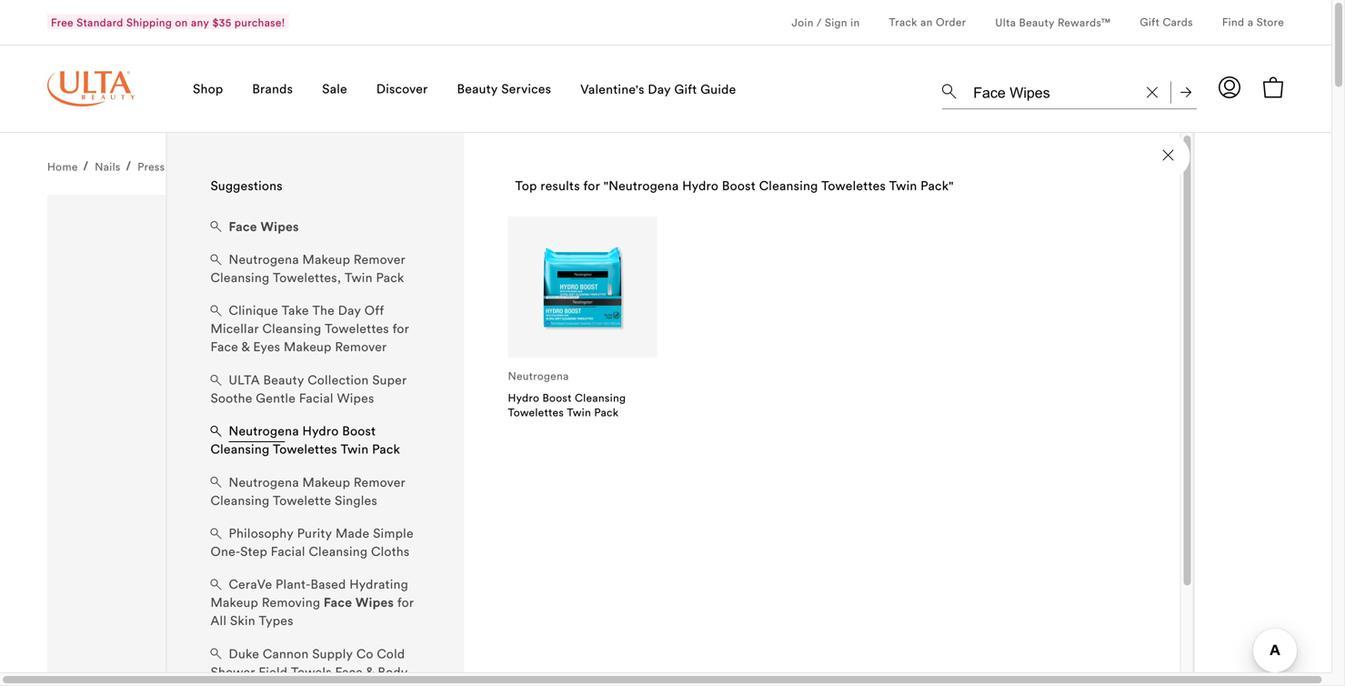 Task type: describe. For each thing, give the bounding box(es) containing it.
makeup inside the 'cerave plant-based hydrating makeup removing'
[[211, 594, 259, 611]]

Search products and more search field
[[972, 73, 1137, 105]]

gentle
[[256, 390, 296, 406]]

cloths
[[371, 543, 410, 560]]

face down suggestions
[[229, 218, 257, 235]]

track an order link
[[890, 15, 967, 32]]

makeup inside clinique take the day off micellar cleansing towelettes for face & eyes makeup remover
[[284, 339, 332, 355]]

find
[[1223, 15, 1245, 28]]

clinique take the day off micellar cleansing towelettes for face & eyes makeup remover
[[211, 302, 410, 355]]

suggestions
[[211, 177, 283, 194]]

services
[[502, 81, 552, 97]]

pack for neutrogena makeup remover cleansing towelettes, twin pack link
[[376, 269, 404, 286]]

ulta
[[996, 15, 1017, 29]]

on
[[168, 160, 183, 173]]

brands
[[252, 81, 293, 97]]

rewards™
[[1058, 15, 1111, 29]]

collection
[[308, 372, 369, 388]]

neutrogena makeup remover cleansing towelette singles link
[[211, 473, 420, 513]]

go to ulta beauty homepage image
[[47, 71, 135, 107]]

remover inside clinique take the day off micellar cleansing towelettes for face & eyes makeup remover
[[335, 339, 387, 355]]

valentine's
[[581, 81, 645, 97]]

purchase!
[[235, 15, 285, 29]]

super
[[372, 372, 407, 388]]

duke cannon supply co cold shower field towels face & body wipes
[[211, 646, 408, 686]]

join / sign in button
[[792, 0, 860, 45]]

shop
[[193, 81, 223, 97]]

neutrogena for neutrogena makeup remover cleansing towelettes, twin pack
[[229, 251, 299, 268]]

1 vertical spatial gift
[[675, 81, 698, 97]]

1 horizontal spatial day
[[648, 81, 671, 97]]

"neutrogena
[[604, 177, 679, 194]]

ulta beauty collection super soothe gentle facial wipes link
[[211, 371, 420, 410]]

neutrogena hydro boost cleansing towelettes twin pack link
[[211, 422, 420, 461]]

cards
[[1163, 15, 1194, 28]]

& inside clinique take the day off micellar cleansing towelettes for face & eyes makeup remover
[[241, 339, 250, 355]]

store
[[1257, 15, 1285, 28]]

facial for purity
[[271, 543, 305, 560]]

in
[[851, 15, 860, 29]]

valentine's day gift guide
[[581, 81, 737, 97]]

towelette
[[273, 492, 331, 509]]

philosophy purity made simple one-step facial cleansing cloths
[[211, 525, 414, 560]]

pack for neutrogena hydro boost cleansing towelettes twin pack link
[[372, 441, 401, 457]]

0 vertical spatial hydro
[[683, 177, 719, 194]]

neutrogena makeup remover cleansing towelette singles
[[211, 474, 406, 509]]

off
[[365, 302, 384, 319]]

face down based
[[324, 594, 352, 611]]

cleansing inside philosophy purity made simple one-step facial cleansing cloths
[[309, 543, 368, 560]]

hydrating
[[350, 576, 409, 593]]

submit image
[[1181, 87, 1192, 98]]

towels
[[291, 664, 332, 680]]

1 horizontal spatial hydro
[[508, 391, 540, 404]]

guide
[[701, 81, 737, 97]]

ulta beauty collection super soothe gentle facial wipes
[[211, 372, 407, 406]]

facial for beauty
[[299, 390, 334, 406]]

join
[[792, 15, 814, 29]]

cleansing inside neutrogena makeup remover cleansing towelettes, twin pack
[[211, 269, 270, 286]]

top
[[516, 177, 537, 194]]

remover for neutrogena makeup remover cleansing towelette singles
[[354, 474, 406, 490]]

face wipes link
[[211, 217, 299, 239]]

for all skin types
[[211, 594, 414, 629]]

1 nails from the left
[[95, 160, 121, 173]]

ulta beauty rewards™
[[996, 15, 1111, 29]]

clinique take the day off micellar cleansing towelettes for face & eyes makeup remover link
[[211, 301, 420, 359]]

0 vertical spatial boost
[[722, 177, 756, 194]]

0 horizontal spatial neutrogena hydro boost cleansing towelettes twin pack
[[211, 423, 401, 457]]

made
[[336, 525, 370, 541]]

track an order
[[890, 15, 967, 28]]

ulta beauty rewards™ button
[[996, 0, 1111, 45]]

1 vertical spatial boost
[[543, 391, 572, 404]]

$35
[[212, 15, 232, 29]]

beauty services button
[[457, 45, 552, 133]]

makeup inside neutrogena makeup remover cleansing towelettes, twin pack
[[303, 251, 350, 268]]

nails link
[[95, 160, 121, 176]]

neutrogena makeup remover cleansing towelettes, twin pack
[[211, 251, 406, 286]]

gift cards link
[[1141, 15, 1194, 32]]

duke cannon supply co cold shower field towels face & body wipes link
[[211, 645, 420, 686]]

simple
[[373, 525, 414, 541]]

cleansing inside clinique take the day off micellar cleansing towelettes for face & eyes makeup remover
[[263, 321, 322, 337]]

press on nails link
[[138, 160, 212, 176]]

0 vertical spatial for
[[584, 177, 601, 194]]

philosophy
[[229, 525, 294, 541]]

face inside clinique take the day off micellar cleansing towelettes for face & eyes makeup remover
[[211, 339, 238, 355]]

top results for "neutrogena hydro boost cleansing towelettes twin pack"
[[516, 177, 954, 194]]

the
[[313, 302, 335, 319]]

neutrogena for neutrogena makeup remover cleansing towelette singles
[[229, 474, 299, 490]]

supply
[[312, 646, 353, 662]]

clear search image
[[1148, 87, 1158, 98]]

shop button
[[193, 45, 223, 133]]

wipes inside ulta beauty collection super soothe gentle facial wipes
[[337, 390, 375, 406]]

purity
[[297, 525, 332, 541]]

/
[[817, 15, 822, 29]]

for inside for all skin types
[[398, 594, 414, 611]]

singles
[[335, 492, 378, 509]]

skin
[[230, 613, 256, 629]]



Task type: vqa. For each thing, say whether or not it's contained in the screenshot.
2nd product group from right
no



Task type: locate. For each thing, give the bounding box(es) containing it.
removing
[[262, 594, 320, 611]]

0 vertical spatial neutrogena hydro boost cleansing towelettes twin pack
[[508, 369, 626, 419]]

free standard shipping on any $35 purchase!
[[51, 15, 285, 29]]

facial
[[299, 390, 334, 406], [271, 543, 305, 560]]

shipping
[[126, 15, 172, 29]]

1 horizontal spatial neutrogena hydro boost cleansing towelettes twin pack
[[508, 369, 626, 419]]

wipes down "hydrating"
[[356, 594, 394, 611]]

nails
[[95, 160, 121, 173], [186, 160, 212, 173]]

2 horizontal spatial boost
[[722, 177, 756, 194]]

1 horizontal spatial face wipes
[[324, 594, 394, 611]]

free
[[51, 15, 74, 29]]

beauty for ulta beauty rewards™
[[1020, 15, 1055, 29]]

None search field
[[943, 69, 1198, 113]]

& inside "duke cannon supply co cold shower field towels face & body wipes"
[[366, 664, 375, 680]]

wipes
[[261, 218, 299, 235], [337, 390, 375, 406], [356, 594, 394, 611], [211, 682, 248, 686]]

find a store
[[1223, 15, 1285, 28]]

plant-
[[276, 576, 311, 593]]

soothe
[[211, 390, 253, 406]]

body
[[378, 664, 408, 680]]

results
[[541, 177, 580, 194]]

boost
[[722, 177, 756, 194], [543, 391, 572, 404], [342, 423, 376, 439]]

towelettes
[[822, 177, 886, 194], [325, 321, 389, 337], [508, 405, 564, 419], [273, 441, 337, 457]]

for down "hydrating"
[[398, 594, 414, 611]]

micellar
[[211, 321, 259, 337]]

makeup down take
[[284, 339, 332, 355]]

neutrogena makeup remover cleansing towelettes, twin pack link
[[211, 250, 420, 290]]

makeup up skin
[[211, 594, 259, 611]]

beauty
[[1020, 15, 1055, 29], [457, 81, 498, 97], [263, 372, 304, 388]]

wipes inside "duke cannon supply co cold shower field towels face & body wipes"
[[211, 682, 248, 686]]

cannon
[[263, 646, 309, 662]]

all
[[211, 613, 227, 629]]

0 horizontal spatial nails
[[95, 160, 121, 173]]

product search region
[[166, 56, 1198, 686]]

facial inside ulta beauty collection super soothe gentle facial wipes
[[299, 390, 334, 406]]

beauty inside ulta beauty collection super soothe gentle facial wipes
[[263, 372, 304, 388]]

join / sign in
[[792, 15, 860, 29]]

facial down collection
[[299, 390, 334, 406]]

gift left guide at the top right
[[675, 81, 698, 97]]

sale button
[[322, 45, 348, 133]]

face inside "duke cannon supply co cold shower field towels face & body wipes"
[[335, 664, 363, 680]]

gift left cards
[[1141, 15, 1160, 28]]

find a store link
[[1223, 15, 1285, 32]]

discover button
[[377, 45, 428, 133]]

day
[[648, 81, 671, 97], [338, 302, 361, 319]]

for
[[584, 177, 601, 194], [393, 321, 410, 337], [398, 594, 414, 611]]

wipes up neutrogena makeup remover cleansing towelettes, twin pack
[[261, 218, 299, 235]]

facial inside philosophy purity made simple one-step facial cleansing cloths
[[271, 543, 305, 560]]

types
[[259, 613, 294, 629]]

1 vertical spatial beauty
[[457, 81, 498, 97]]

makeup
[[303, 251, 350, 268], [284, 339, 332, 355], [303, 474, 350, 490], [211, 594, 259, 611]]

0 vertical spatial beauty
[[1020, 15, 1055, 29]]

0 vertical spatial day
[[648, 81, 671, 97]]

1 vertical spatial pack
[[595, 405, 619, 419]]

cerave
[[229, 576, 272, 593]]

0 horizontal spatial gift
[[675, 81, 698, 97]]

nails left press
[[95, 160, 121, 173]]

remover
[[354, 251, 406, 268], [335, 339, 387, 355], [354, 474, 406, 490]]

remover inside neutrogena makeup remover cleansing towelettes, twin pack
[[354, 251, 406, 268]]

2 vertical spatial pack
[[372, 441, 401, 457]]

hydro boost cleansing towelettes twin pack image
[[538, 242, 627, 332]]

1 vertical spatial remover
[[335, 339, 387, 355]]

2 horizontal spatial hydro
[[683, 177, 719, 194]]

shower
[[211, 664, 255, 680]]

pack inside neutrogena makeup remover cleansing towelettes, twin pack
[[376, 269, 404, 286]]

makeup up towelettes,
[[303, 251, 350, 268]]

0 horizontal spatial hydro
[[303, 423, 339, 439]]

wipes down collection
[[337, 390, 375, 406]]

& down co
[[366, 664, 375, 680]]

eyes
[[253, 339, 281, 355]]

day right valentine's
[[648, 81, 671, 97]]

2 vertical spatial remover
[[354, 474, 406, 490]]

0 horizontal spatial day
[[338, 302, 361, 319]]

2 horizontal spatial beauty
[[1020, 15, 1055, 29]]

a
[[1248, 15, 1254, 28]]

facial down purity
[[271, 543, 305, 560]]

ulta
[[229, 372, 260, 388]]

sale
[[322, 81, 348, 97]]

0 horizontal spatial &
[[241, 339, 250, 355]]

an
[[921, 15, 933, 28]]

back to top image
[[1270, 609, 1285, 624]]

1 horizontal spatial &
[[366, 664, 375, 680]]

0 horizontal spatial beauty
[[263, 372, 304, 388]]

neutrogena
[[229, 251, 299, 268], [508, 369, 569, 383], [229, 423, 299, 439], [229, 474, 299, 490]]

1 horizontal spatial boost
[[543, 391, 572, 404]]

take
[[282, 302, 309, 319]]

makeup inside neutrogena makeup remover cleansing towelette singles
[[303, 474, 350, 490]]

neutrogena inside neutrogena hydro boost cleansing towelettes twin pack link
[[229, 423, 299, 439]]

beauty left services
[[457, 81, 498, 97]]

order
[[936, 15, 967, 28]]

cold
[[377, 646, 405, 662]]

home link
[[47, 160, 78, 176]]

2 vertical spatial hydro
[[303, 423, 339, 439]]

for right results
[[584, 177, 601, 194]]

philosophy purity made simple one-step facial cleansing cloths link
[[211, 524, 420, 564]]

cerave plant-based hydrating makeup removing
[[211, 576, 409, 611]]

on
[[175, 15, 188, 29]]

0 horizontal spatial face wipes
[[229, 218, 299, 235]]

wipes down shower
[[211, 682, 248, 686]]

neutrogena inside neutrogena makeup remover cleansing towelette singles
[[229, 474, 299, 490]]

summary
[[778, 651, 871, 679]]

0 vertical spatial remover
[[354, 251, 406, 268]]

0 vertical spatial facial
[[299, 390, 334, 406]]

0 horizontal spatial boost
[[342, 423, 376, 439]]

face wipes down "hydrating"
[[324, 594, 394, 611]]

cleansing inside neutrogena makeup remover cleansing towelette singles
[[211, 492, 270, 509]]

2 nails from the left
[[186, 160, 212, 173]]

neutrogena for neutrogena hydro boost cleansing towelettes twin pack
[[229, 423, 299, 439]]

based
[[311, 576, 346, 593]]

day left off
[[338, 302, 361, 319]]

press on nails
[[138, 160, 212, 173]]

any
[[191, 15, 209, 29]]

2 vertical spatial boost
[[342, 423, 376, 439]]

1 vertical spatial &
[[366, 664, 375, 680]]

glamnetic siren press-on nails #2 image
[[47, 195, 659, 686]]

twin inside neutrogena makeup remover cleansing towelettes, twin pack
[[345, 269, 373, 286]]

track
[[890, 15, 918, 28]]

log in to your ulta account image
[[1219, 76, 1241, 98]]

close image
[[1164, 150, 1175, 161]]

remover down off
[[335, 339, 387, 355]]

1 horizontal spatial gift
[[1141, 15, 1160, 28]]

0 vertical spatial gift
[[1141, 15, 1160, 28]]

home
[[47, 160, 78, 173]]

beauty services
[[457, 81, 552, 97]]

0 vertical spatial pack
[[376, 269, 404, 286]]

one-
[[211, 543, 240, 560]]

1 vertical spatial face wipes
[[324, 594, 394, 611]]

press
[[138, 160, 165, 173]]

0 vertical spatial &
[[241, 339, 250, 355]]

for inside clinique take the day off micellar cleansing towelettes for face & eyes makeup remover
[[393, 321, 410, 337]]

beauty right ulta
[[1020, 15, 1055, 29]]

pack"
[[921, 177, 954, 194]]

2 vertical spatial for
[[398, 594, 414, 611]]

1 vertical spatial day
[[338, 302, 361, 319]]

face wipes down suggestions
[[229, 218, 299, 235]]

2 vertical spatial beauty
[[263, 372, 304, 388]]

1 horizontal spatial nails
[[186, 160, 212, 173]]

remover for neutrogena makeup remover cleansing towelettes, twin pack
[[354, 251, 406, 268]]

face down co
[[335, 664, 363, 680]]

1 horizontal spatial beauty
[[457, 81, 498, 97]]

for up super
[[393, 321, 410, 337]]

beauty up gentle
[[263, 372, 304, 388]]

1 vertical spatial for
[[393, 321, 410, 337]]

beauty for ulta beauty collection super soothe gentle facial wipes
[[263, 372, 304, 388]]

0 vertical spatial face wipes
[[229, 218, 299, 235]]

cleansing
[[760, 177, 819, 194], [211, 269, 270, 286], [263, 321, 322, 337], [575, 391, 626, 404], [211, 441, 270, 457], [211, 492, 270, 509], [309, 543, 368, 560]]

co
[[357, 646, 374, 662]]

twin
[[890, 177, 918, 194], [345, 269, 373, 286], [567, 405, 592, 419], [341, 441, 369, 457]]

field
[[259, 664, 288, 680]]

sign
[[825, 15, 848, 29]]

makeup up towelette
[[303, 474, 350, 490]]

remover inside neutrogena makeup remover cleansing towelette singles
[[354, 474, 406, 490]]

day inside clinique take the day off micellar cleansing towelettes for face & eyes makeup remover
[[338, 302, 361, 319]]

duke
[[229, 646, 259, 662]]

nails right on
[[186, 160, 212, 173]]

standard
[[77, 15, 123, 29]]

towelettes inside clinique take the day off micellar cleansing towelettes for face & eyes makeup remover
[[325, 321, 389, 337]]

face down micellar at top
[[211, 339, 238, 355]]

discover
[[377, 81, 428, 97]]

0 items in bag image
[[1263, 76, 1285, 98]]

brands button
[[252, 45, 293, 133]]

remover up singles
[[354, 474, 406, 490]]

face wipes inside face wipes link
[[229, 218, 299, 235]]

1 vertical spatial neutrogena hydro boost cleansing towelettes twin pack
[[211, 423, 401, 457]]

& down micellar at top
[[241, 339, 250, 355]]

towelettes,
[[273, 269, 341, 286]]

1 vertical spatial facial
[[271, 543, 305, 560]]

remover up off
[[354, 251, 406, 268]]

valentine's day gift guide link
[[581, 81, 737, 100]]

1 vertical spatial hydro
[[508, 391, 540, 404]]

&
[[241, 339, 250, 355], [366, 664, 375, 680]]

neutrogena inside neutrogena makeup remover cleansing towelettes, twin pack
[[229, 251, 299, 268]]

step
[[240, 543, 268, 560]]



